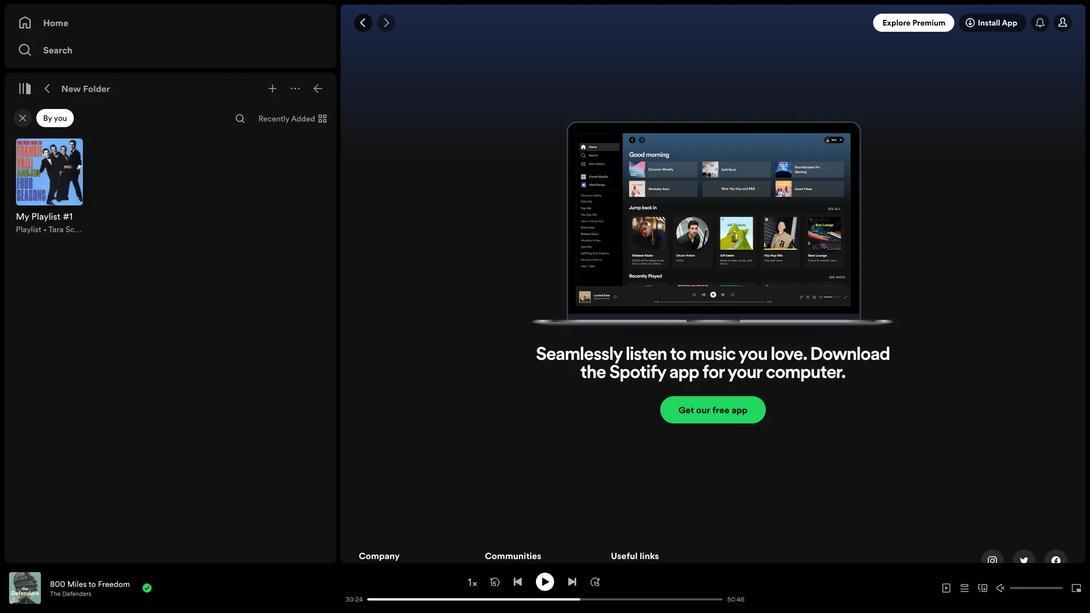 Task type: vqa. For each thing, say whether or not it's contained in the screenshot.
Recents, List view FIELD
no



Task type: locate. For each thing, give the bounding box(es) containing it.
miles
[[67, 578, 87, 590]]

music
[[690, 346, 736, 365]]

you
[[54, 112, 67, 124], [739, 346, 768, 365]]

1 horizontal spatial you
[[739, 346, 768, 365]]

the
[[50, 590, 61, 598]]

computer.
[[766, 365, 846, 383]]

to inside seamlessly listen to music you love. download the spotify app for your computer.
[[670, 346, 687, 365]]

app left for
[[670, 365, 699, 383]]

to right miles
[[89, 578, 96, 590]]

by
[[43, 112, 52, 124]]

folder
[[83, 82, 110, 95]]

our
[[696, 404, 710, 416]]

you left love.
[[739, 346, 768, 365]]

skip forward 15 seconds image
[[591, 577, 600, 586]]

By you checkbox
[[36, 109, 74, 127]]

added
[[291, 113, 315, 124]]

seamlessly
[[536, 346, 623, 365]]

by you
[[43, 112, 67, 124]]

listen
[[626, 346, 667, 365]]

1 horizontal spatial to
[[670, 346, 687, 365]]

premium
[[913, 17, 946, 28]]

facebook image
[[1052, 557, 1061, 566]]

playlist •
[[16, 224, 48, 235]]

group inside main 'element'
[[9, 132, 90, 242]]

change speed image
[[467, 577, 478, 588]]

you right the by
[[54, 112, 67, 124]]

install app link
[[959, 14, 1027, 32]]

previous image
[[513, 577, 522, 586]]

search in your library image
[[236, 114, 245, 123]]

to
[[670, 346, 687, 365], [89, 578, 96, 590]]

go forward image
[[382, 18, 391, 27]]

skip back 15 seconds image
[[491, 577, 500, 586]]

free
[[713, 404, 730, 416]]

1 vertical spatial app
[[732, 404, 748, 416]]

spotify desktop app image
[[532, 122, 895, 346]]

the defenders link
[[50, 590, 91, 598]]

1 horizontal spatial app
[[732, 404, 748, 416]]

clear filters image
[[18, 114, 27, 123]]

group
[[9, 132, 90, 242]]

for
[[703, 365, 725, 383]]

to right 'listen' on the right of page
[[670, 346, 687, 365]]

group containing playlist
[[9, 132, 90, 242]]

1 vertical spatial to
[[89, 578, 96, 590]]

useful links
[[611, 550, 659, 562]]

to for listen
[[670, 346, 687, 365]]

to inside 800 miles to freedom the defenders
[[89, 578, 96, 590]]

what's new image
[[1036, 18, 1045, 27]]

now playing: 800 miles to freedom by the defenders footer
[[9, 572, 329, 604]]

1 vertical spatial you
[[739, 346, 768, 365]]

next image
[[568, 577, 577, 586]]

800 miles to freedom the defenders
[[50, 578, 130, 598]]

home link
[[18, 11, 323, 34]]

instagram image
[[988, 557, 997, 566]]

you inside checkbox
[[54, 112, 67, 124]]

0 vertical spatial app
[[670, 365, 699, 383]]

app right free
[[732, 404, 748, 416]]

install
[[978, 17, 1000, 28]]

search
[[43, 44, 72, 56]]

0 vertical spatial you
[[54, 112, 67, 124]]

0 horizontal spatial to
[[89, 578, 96, 590]]

explore
[[883, 17, 911, 28]]

app
[[670, 365, 699, 383], [732, 404, 748, 416]]

0 horizontal spatial app
[[670, 365, 699, 383]]

seamlessly listen to music you love. download the spotify app for your computer.
[[536, 346, 890, 383]]

player controls element
[[225, 573, 750, 604]]

twitter image
[[1020, 557, 1029, 566]]

play image
[[541, 577, 550, 586]]

None search field
[[231, 110, 249, 128]]

0 vertical spatial to
[[670, 346, 687, 365]]

main element
[[5, 5, 336, 563]]

links
[[640, 550, 659, 562]]

0 horizontal spatial you
[[54, 112, 67, 124]]

playlist
[[16, 224, 41, 235]]

50:46
[[727, 595, 745, 604]]



Task type: describe. For each thing, give the bounding box(es) containing it.
install app
[[978, 17, 1018, 28]]

new
[[61, 82, 81, 95]]

new folder button
[[59, 80, 112, 98]]

800
[[50, 578, 65, 590]]

explore premium button
[[874, 14, 955, 32]]

search link
[[18, 39, 323, 61]]

30:24
[[346, 595, 363, 604]]

recently
[[258, 113, 289, 124]]

your
[[728, 365, 763, 383]]

you inside seamlessly listen to music you love. download the spotify app for your computer.
[[739, 346, 768, 365]]

app inside the get our free app link
[[732, 404, 748, 416]]

volume off image
[[997, 584, 1006, 593]]

to for miles
[[89, 578, 96, 590]]

app
[[1002, 17, 1018, 28]]

get
[[679, 404, 694, 416]]

freedom
[[98, 578, 130, 590]]

go back image
[[359, 18, 368, 27]]

useful
[[611, 550, 638, 562]]

app inside seamlessly listen to music you love. download the spotify app for your computer.
[[670, 365, 699, 383]]

download
[[811, 346, 890, 365]]

the
[[581, 365, 606, 383]]

800 miles to freedom link
[[50, 578, 130, 590]]

new folder
[[61, 82, 110, 95]]

top bar and user menu element
[[341, 5, 1086, 41]]

company
[[359, 550, 400, 562]]

explore premium
[[883, 17, 946, 28]]

home
[[43, 16, 68, 29]]

now playing view image
[[27, 578, 36, 587]]

love.
[[771, 346, 807, 365]]

•
[[43, 224, 47, 235]]

connect to a device image
[[978, 584, 988, 593]]

get our free app
[[679, 404, 748, 416]]

recently added
[[258, 113, 315, 124]]

defenders
[[62, 590, 91, 598]]

communities
[[485, 550, 542, 562]]

Recently Added, Grid view field
[[249, 110, 334, 128]]

get our free app link
[[660, 396, 766, 424]]

none search field inside main 'element'
[[231, 110, 249, 128]]

spotify
[[610, 365, 666, 383]]



